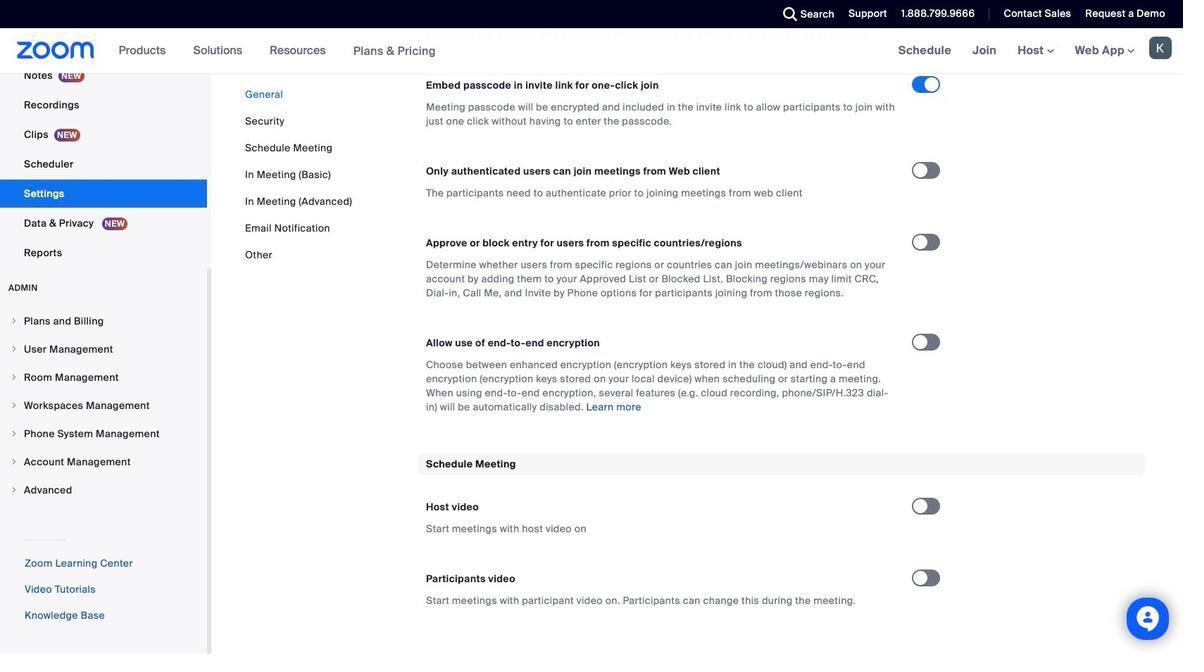 Task type: locate. For each thing, give the bounding box(es) containing it.
1 vertical spatial right image
[[10, 458, 18, 466]]

5 right image from the top
[[10, 486, 18, 495]]

2 right image from the top
[[10, 458, 18, 466]]

menu bar
[[245, 87, 352, 262]]

meetings navigation
[[888, 28, 1184, 74]]

admin menu menu
[[0, 308, 207, 505]]

4 menu item from the top
[[0, 392, 207, 419]]

1 right image from the top
[[10, 317, 18, 325]]

personal menu menu
[[0, 0, 207, 268]]

banner
[[0, 28, 1184, 74]]

right image
[[10, 317, 18, 325], [10, 373, 18, 382], [10, 402, 18, 410], [10, 430, 18, 438], [10, 486, 18, 495]]

7 menu item from the top
[[0, 477, 207, 504]]

5 menu item from the top
[[0, 421, 207, 447]]

2 right image from the top
[[10, 373, 18, 382]]

schedule meeting element
[[418, 453, 1146, 654]]

0 vertical spatial right image
[[10, 345, 18, 354]]

right image
[[10, 345, 18, 354], [10, 458, 18, 466]]

menu item
[[0, 308, 207, 335], [0, 336, 207, 363], [0, 364, 207, 391], [0, 392, 207, 419], [0, 421, 207, 447], [0, 449, 207, 476], [0, 477, 207, 504]]



Task type: describe. For each thing, give the bounding box(es) containing it.
3 right image from the top
[[10, 402, 18, 410]]

3 menu item from the top
[[0, 364, 207, 391]]

1 menu item from the top
[[0, 308, 207, 335]]

2 menu item from the top
[[0, 336, 207, 363]]

6 menu item from the top
[[0, 449, 207, 476]]

zoom logo image
[[17, 42, 94, 59]]

1 right image from the top
[[10, 345, 18, 354]]

product information navigation
[[108, 28, 447, 74]]

4 right image from the top
[[10, 430, 18, 438]]

profile picture image
[[1150, 37, 1172, 59]]



Task type: vqa. For each thing, say whether or not it's contained in the screenshot.
right image
yes



